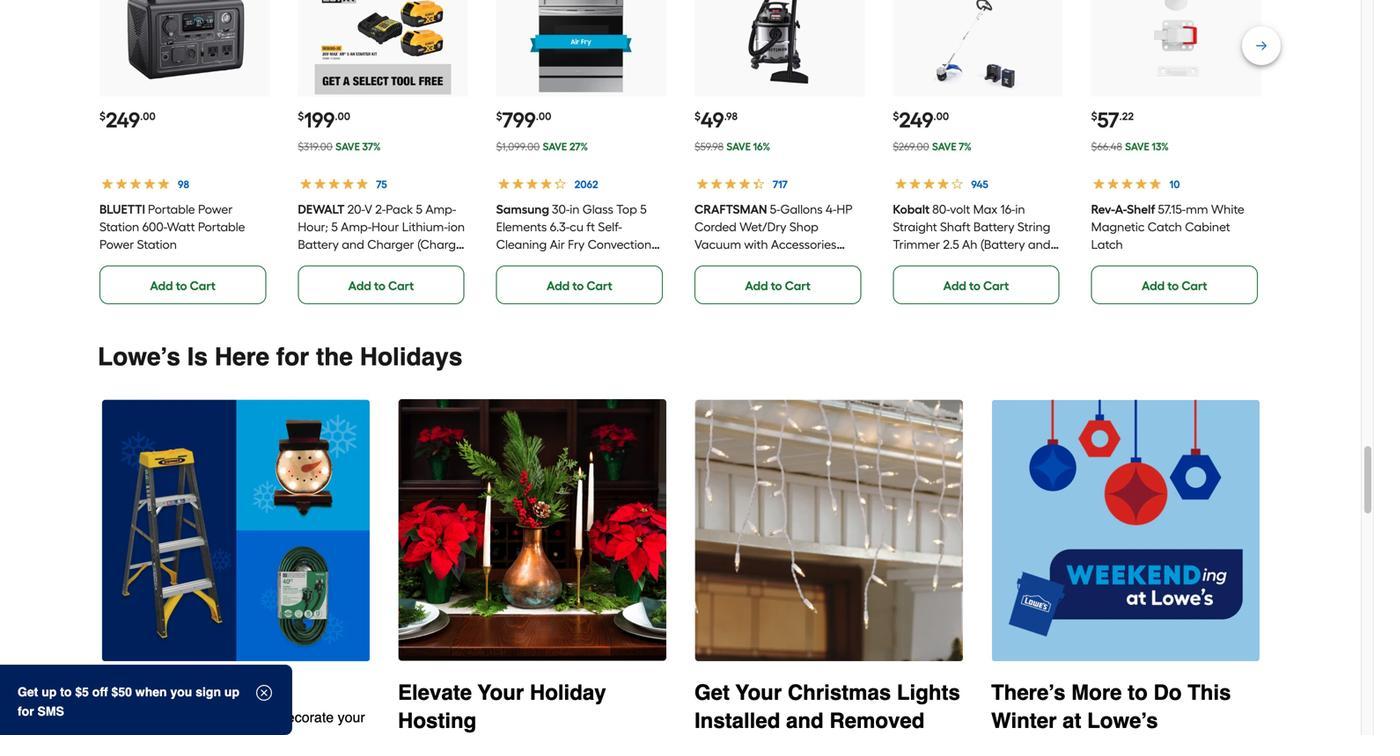 Task type: locate. For each thing, give the bounding box(es) containing it.
add down the 2.5 in the right of the page
[[943, 279, 966, 294]]

0 horizontal spatial you
[[170, 686, 192, 700]]

2 up from the left
[[224, 686, 239, 700]]

add to cart for 249
[[943, 279, 1009, 294]]

5 up lithium-
[[416, 202, 422, 217]]

1 vertical spatial station
[[137, 237, 177, 252]]

save for 199
[[336, 140, 360, 153]]

2 your from the left
[[735, 681, 782, 706]]

add to cart down watt
[[150, 279, 216, 294]]

6 cart from the left
[[1182, 279, 1207, 294]]

charger for 249
[[893, 255, 940, 270]]

add to cart inside 799 list item
[[547, 279, 612, 294]]

2 horizontal spatial and
[[1028, 237, 1051, 252]]

for inside "deck the halls find everything you need to decorate your home for the holidays."
[[140, 731, 157, 736]]

add to cart link inside 49 list item
[[695, 266, 861, 305]]

1 vertical spatial for
[[18, 705, 34, 719]]

save for 799
[[543, 140, 567, 153]]

amp- down 20-
[[341, 220, 372, 235]]

$ inside $ 49 .98
[[695, 110, 701, 123]]

ion
[[448, 220, 465, 235]]

.00 up $269.00 save 7%
[[933, 110, 949, 123]]

lights
[[897, 681, 960, 706]]

1 included) from the left
[[298, 255, 350, 270]]

2 $ from the left
[[298, 110, 304, 123]]

3 save from the left
[[726, 140, 751, 153]]

.00 down bluetti portable power station 600-watt portable power station image
[[140, 110, 156, 123]]

16-
[[1000, 202, 1015, 217]]

5 cart from the left
[[983, 279, 1009, 294]]

your
[[338, 710, 365, 726]]

30-
[[552, 202, 570, 217]]

$319.00 save 37%
[[298, 140, 381, 153]]

4 add to cart from the left
[[745, 279, 811, 294]]

your right elevate
[[478, 681, 524, 706]]

charger inside 80-volt max 16-in straight shaft battery string trimmer 2.5 ah (battery and charger included)
[[893, 255, 940, 270]]

save left 13%
[[1125, 140, 1149, 153]]

shelf
[[1127, 202, 1155, 217]]

and inside get your christmas lights installed and removed
[[786, 710, 824, 734]]

weekending at lowe's. image
[[991, 400, 1260, 662]]

cart for 199
[[388, 279, 414, 294]]

1 horizontal spatial and
[[786, 710, 824, 734]]

and down christmas
[[786, 710, 824, 734]]

and inside 20-v 2-pack 5 amp- hour; 5 amp-hour lithium-ion battery and charger (charger included)
[[342, 237, 364, 252]]

0 horizontal spatial 249
[[106, 107, 140, 133]]

3 add to cart from the left
[[547, 279, 612, 294]]

save inside 57 "list item"
[[1125, 140, 1149, 153]]

add to cart inside 49 list item
[[745, 279, 811, 294]]

straight
[[893, 220, 937, 235]]

battery inside 20-v 2-pack 5 amp- hour; 5 amp-hour lithium-ion battery and charger (charger included)
[[298, 237, 339, 252]]

2 in from the left
[[1015, 202, 1025, 217]]

0 horizontal spatial $ 249 .00
[[99, 107, 156, 133]]

air
[[550, 237, 565, 252]]

rev-a-shelf 57.15-mm white magnetic catch cabinet latch image
[[1108, 0, 1244, 94]]

cart down accessories
[[785, 279, 811, 294]]

4 .00 from the left
[[933, 110, 949, 123]]

lowe's
[[98, 343, 180, 372], [1087, 710, 1158, 734]]

3 $ from the left
[[496, 110, 502, 123]]

5 add to cart from the left
[[943, 279, 1009, 294]]

for
[[276, 343, 309, 372], [18, 705, 34, 719], [140, 731, 157, 736]]

portable
[[148, 202, 195, 217], [198, 220, 245, 235]]

$ inside $ 199 .00
[[298, 110, 304, 123]]

add to cart link inside 57 "list item"
[[1091, 266, 1258, 305]]

add to cart down 20-v 2-pack 5 amp- hour; 5 amp-hour lithium-ion battery and charger (charger included)
[[348, 279, 414, 294]]

(fingerprint
[[579, 273, 643, 287]]

0 vertical spatial you
[[170, 686, 192, 700]]

3 add to cart link from the left
[[496, 266, 663, 305]]

your inside elevate your holiday hosting
[[478, 681, 524, 706]]

$269.00 save 7%
[[893, 140, 972, 153]]

in up string
[[1015, 202, 1025, 217]]

you left sign
[[170, 686, 192, 700]]

cart down watt
[[190, 279, 216, 294]]

57 list item
[[1091, 0, 1261, 305]]

1 horizontal spatial up
[[224, 686, 239, 700]]

to
[[176, 279, 187, 294], [374, 279, 385, 294], [572, 279, 584, 294], [771, 279, 782, 294], [969, 279, 981, 294], [1167, 279, 1179, 294], [1128, 681, 1148, 706], [60, 686, 72, 700], [263, 710, 275, 726]]

2 .00 from the left
[[335, 110, 350, 123]]

cart for 49
[[785, 279, 811, 294]]

1 horizontal spatial in
[[1015, 202, 1025, 217]]

2 horizontal spatial for
[[276, 343, 309, 372]]

3 cart from the left
[[587, 279, 612, 294]]

hp
[[837, 202, 853, 217]]

up
[[42, 686, 57, 700], [224, 686, 239, 700]]

add down freestanding
[[547, 279, 570, 294]]

add to cart down freestanding
[[547, 279, 612, 294]]

to inside 57 "list item"
[[1167, 279, 1179, 294]]

and inside 80-volt max 16-in straight shaft battery string trimmer 2.5 ah (battery and charger included)
[[1028, 237, 1051, 252]]

6 add from the left
[[1142, 279, 1165, 294]]

0 horizontal spatial in
[[570, 202, 580, 217]]

up right sign
[[224, 686, 239, 700]]

6 add to cart from the left
[[1142, 279, 1207, 294]]

there's
[[991, 681, 1066, 706]]

0 vertical spatial lowe's
[[98, 343, 180, 372]]

(charger
[[417, 237, 467, 252]]

2 horizontal spatial 5
[[640, 202, 647, 217]]

add down with
[[745, 279, 768, 294]]

to down watt
[[176, 279, 187, 294]]

portable right watt
[[198, 220, 245, 235]]

get
[[695, 681, 730, 706], [18, 686, 38, 700]]

add down 20-v 2-pack 5 amp- hour; 5 amp-hour lithium-ion battery and charger (charger included)
[[348, 279, 371, 294]]

4 $ from the left
[[695, 110, 701, 123]]

$ inside $ 57 .22
[[1091, 110, 1097, 123]]

hour
[[372, 220, 399, 235]]

add for 199
[[348, 279, 371, 294]]

included) down ah
[[943, 255, 995, 270]]

3 add from the left
[[547, 279, 570, 294]]

included) down hour;
[[298, 255, 350, 270]]

5 add to cart link from the left
[[893, 266, 1060, 305]]

add to cart for 199
[[348, 279, 414, 294]]

$319.00
[[298, 140, 333, 153]]

$ 799 .00
[[496, 107, 551, 133]]

the down everything
[[161, 731, 180, 736]]

5
[[416, 202, 422, 217], [640, 202, 647, 217], [331, 220, 338, 235]]

lowe's inside there's more to do this winter at lowe's
[[1087, 710, 1158, 734]]

shaft
[[940, 220, 971, 235]]

1 vertical spatial charger
[[893, 255, 940, 270]]

cart inside 57 "list item"
[[1182, 279, 1207, 294]]

decorate
[[279, 710, 334, 726]]

2 vertical spatial the
[[161, 731, 180, 736]]

get up the sms
[[18, 686, 38, 700]]

1 add to cart link from the left
[[99, 266, 266, 305]]

add to cart inside 57 "list item"
[[1142, 279, 1207, 294]]

cart down (battery on the right top of the page
[[983, 279, 1009, 294]]

add to cart link for 199
[[298, 266, 464, 305]]

0 vertical spatial charger
[[367, 237, 414, 252]]

to down 20-v 2-pack 5 amp- hour; 5 amp-hour lithium-ion battery and charger (charger included)
[[374, 279, 385, 294]]

$ inside $ 799 .00
[[496, 110, 502, 123]]

5 for 199
[[416, 202, 422, 217]]

save inside 199 list item
[[336, 140, 360, 153]]

get up installed
[[695, 681, 730, 706]]

for down everything
[[140, 731, 157, 736]]

get inside get your christmas lights installed and removed
[[695, 681, 730, 706]]

station down bluetti
[[99, 220, 139, 235]]

the up everything
[[158, 681, 189, 706]]

trimmer
[[893, 237, 940, 252]]

cart down 20-v 2-pack 5 amp- hour; 5 amp-hour lithium-ion battery and charger (charger included)
[[388, 279, 414, 294]]

to for hour;
[[374, 279, 385, 294]]

1 horizontal spatial power
[[198, 202, 233, 217]]

$ for 57.15-mm white magnetic catch cabinet latch
[[1091, 110, 1097, 123]]

6 $ from the left
[[1091, 110, 1097, 123]]

2 save from the left
[[543, 140, 567, 153]]

0 horizontal spatial and
[[342, 237, 364, 252]]

0 horizontal spatial get
[[18, 686, 38, 700]]

1 .00 from the left
[[140, 110, 156, 123]]

.00 up $319.00 save 37%
[[335, 110, 350, 123]]

2 add from the left
[[348, 279, 371, 294]]

there's more to do this winter at lowe's
[[991, 681, 1231, 734]]

0 vertical spatial for
[[276, 343, 309, 372]]

save left 7%
[[932, 140, 956, 153]]

save for 249
[[932, 140, 956, 153]]

0 horizontal spatial 249 list item
[[99, 0, 270, 305]]

at
[[1063, 710, 1081, 734]]

with
[[744, 237, 768, 252]]

249 list item
[[99, 0, 270, 305], [893, 0, 1063, 305]]

0 horizontal spatial power
[[99, 237, 134, 252]]

save left "37%"
[[336, 140, 360, 153]]

4 add to cart link from the left
[[695, 266, 861, 305]]

lowe's down the "more" on the bottom right
[[1087, 710, 1158, 734]]

add inside 57 "list item"
[[1142, 279, 1165, 294]]

1 horizontal spatial $ 249 .00
[[893, 107, 949, 133]]

cart inside 799 list item
[[587, 279, 612, 294]]

1 horizontal spatial you
[[201, 710, 224, 726]]

249
[[106, 107, 140, 133], [899, 107, 933, 133]]

7%
[[959, 140, 972, 153]]

amp- up ion
[[425, 202, 456, 217]]

shop
[[789, 220, 819, 235]]

a holiday table with plates on chargers, gold candlesticks, a vase with greenery and poinsettias. image
[[398, 400, 666, 662]]

white icicle lights with a white cord hanging from the roofline of a house. image
[[695, 400, 963, 662]]

$ 49 .98
[[695, 107, 738, 133]]

find
[[101, 710, 129, 726]]

1 horizontal spatial 249
[[899, 107, 933, 133]]

add to cart for 49
[[745, 279, 811, 294]]

add to cart down with
[[745, 279, 811, 294]]

cleaning
[[496, 237, 547, 252]]

80-
[[932, 202, 950, 217]]

vacuum
[[695, 237, 741, 252]]

0 vertical spatial battery
[[974, 220, 1014, 235]]

1 save from the left
[[336, 140, 360, 153]]

5-
[[770, 202, 780, 217]]

save left 27%
[[543, 140, 567, 153]]

5 for 799
[[640, 202, 647, 217]]

2 add to cart from the left
[[348, 279, 414, 294]]

.00 inside $ 199 .00
[[335, 110, 350, 123]]

6 add to cart link from the left
[[1091, 266, 1258, 305]]

2 vertical spatial for
[[140, 731, 157, 736]]

4-
[[826, 202, 837, 217]]

1 249 from the left
[[106, 107, 140, 133]]

add to cart link for 249
[[893, 266, 1060, 305]]

dewalt
[[298, 202, 345, 217]]

cart down smart
[[587, 279, 612, 294]]

.00 inside $ 799 .00
[[536, 110, 551, 123]]

save inside 799 list item
[[543, 140, 567, 153]]

add for 799
[[547, 279, 570, 294]]

$ 249 .00
[[99, 107, 156, 133], [893, 107, 949, 133]]

you up the holidays.
[[201, 710, 224, 726]]

0 vertical spatial station
[[99, 220, 139, 235]]

3 .00 from the left
[[536, 110, 551, 123]]

0 horizontal spatial for
[[18, 705, 34, 719]]

for right here
[[276, 343, 309, 372]]

1 horizontal spatial for
[[140, 731, 157, 736]]

add to cart down 57.15-mm white magnetic catch cabinet latch on the right top
[[1142, 279, 1207, 294]]

up up the sms
[[42, 686, 57, 700]]

to left do
[[1128, 681, 1148, 706]]

5 $ from the left
[[893, 110, 899, 123]]

holiday
[[530, 681, 606, 706]]

to inside get up to $5 off $50 when you sign up for sms
[[60, 686, 72, 700]]

add inside 49 list item
[[745, 279, 768, 294]]

to left $5
[[60, 686, 72, 700]]

to down freestanding
[[572, 279, 584, 294]]

0 horizontal spatial your
[[478, 681, 524, 706]]

0 horizontal spatial lowe's
[[98, 343, 180, 372]]

0 horizontal spatial portable
[[148, 202, 195, 217]]

your inside get your christmas lights installed and removed
[[735, 681, 782, 706]]

57.15-mm white magnetic catch cabinet latch
[[1091, 202, 1244, 252]]

2 add to cart link from the left
[[298, 266, 464, 305]]

and down string
[[1028, 237, 1051, 252]]

elevate your holiday hosting
[[398, 681, 606, 734]]

1 horizontal spatial 5
[[416, 202, 422, 217]]

add to cart inside 199 list item
[[348, 279, 414, 294]]

and down 20-
[[342, 237, 364, 252]]

to inside "deck the halls find everything you need to decorate your home for the holidays."
[[263, 710, 275, 726]]

to down accessories
[[771, 279, 782, 294]]

0 horizontal spatial up
[[42, 686, 57, 700]]

save inside 49 list item
[[726, 140, 751, 153]]

station
[[99, 220, 139, 235], [137, 237, 177, 252]]

your
[[478, 681, 524, 706], [735, 681, 782, 706]]

$ 199 .00
[[298, 107, 350, 133]]

to inside 199 list item
[[374, 279, 385, 294]]

charger down the trimmer
[[893, 255, 940, 270]]

cabinet
[[1185, 220, 1230, 235]]

5-gallons 4-hp corded wet/dry shop vacuum with accessories included
[[695, 202, 853, 270]]

your up installed
[[735, 681, 782, 706]]

1 in from the left
[[570, 202, 580, 217]]

1 add from the left
[[150, 279, 173, 294]]

add to cart link for 799
[[496, 266, 663, 305]]

the left "holidays"
[[316, 343, 353, 372]]

samsung
[[496, 202, 549, 217]]

5 add from the left
[[943, 279, 966, 294]]

199 list item
[[298, 0, 468, 305]]

to inside 799 list item
[[572, 279, 584, 294]]

top
[[616, 202, 637, 217]]

2 cart from the left
[[388, 279, 414, 294]]

to right need
[[263, 710, 275, 726]]

1 horizontal spatial charger
[[893, 255, 940, 270]]

0 vertical spatial the
[[316, 343, 353, 372]]

cart down 'cabinet'
[[1182, 279, 1207, 294]]

1 249 list item from the left
[[99, 0, 270, 305]]

magnetic
[[1091, 220, 1145, 235]]

1 your from the left
[[478, 681, 524, 706]]

get for get up to $5 off $50 when you sign up for sms
[[18, 686, 38, 700]]

1 horizontal spatial 249 list item
[[893, 0, 1063, 305]]

fry
[[568, 237, 585, 252]]

lithium-
[[402, 220, 448, 235]]

to inside 49 list item
[[771, 279, 782, 294]]

1 vertical spatial battery
[[298, 237, 339, 252]]

add inside 199 list item
[[348, 279, 371, 294]]

in up cu
[[570, 202, 580, 217]]

stainless
[[549, 290, 598, 305]]

portable up watt
[[148, 202, 195, 217]]

lowe's left is
[[98, 343, 180, 372]]

4 save from the left
[[932, 140, 956, 153]]

$5
[[75, 686, 89, 700]]

add down catch
[[1142, 279, 1165, 294]]

cart inside 49 list item
[[785, 279, 811, 294]]

1 horizontal spatial portable
[[198, 220, 245, 235]]

get inside get up to $5 off $50 when you sign up for sms
[[18, 686, 38, 700]]

ah
[[962, 237, 977, 252]]

$50
[[111, 686, 132, 700]]

cart for 249
[[983, 279, 1009, 294]]

5 right hour;
[[331, 220, 338, 235]]

4 cart from the left
[[785, 279, 811, 294]]

1 vertical spatial amp-
[[341, 220, 372, 235]]

cart inside 199 list item
[[388, 279, 414, 294]]

0 horizontal spatial charger
[[367, 237, 414, 252]]

craftsman 5-gallons 4-hp corded wet/dry shop vacuum with accessories included image
[[712, 0, 848, 94]]

to down 57.15-mm white magnetic catch cabinet latch on the right top
[[1167, 279, 1179, 294]]

.00 for 80-volt max 16-in straight shaft battery string trimmer 2.5 ah (battery and charger included)
[[933, 110, 949, 123]]

4 add from the left
[[745, 279, 768, 294]]

5 inside 30-in glass top 5 elements 6.3-cu ft self- cleaning air fry convection oven freestanding smart electric range (fingerprint resistant stainless steel)
[[640, 202, 647, 217]]

bluetti
[[99, 202, 145, 217]]

you inside get up to $5 off $50 when you sign up for sms
[[170, 686, 192, 700]]

add down 600- in the top of the page
[[150, 279, 173, 294]]

and for 199
[[342, 237, 364, 252]]

battery
[[974, 220, 1014, 235], [298, 237, 339, 252]]

portable power station 600-watt portable power station
[[99, 202, 245, 252]]

1 vertical spatial lowe's
[[1087, 710, 1158, 734]]

cu
[[570, 220, 584, 235]]

57.15-
[[1158, 202, 1186, 217]]

station down 600- in the top of the page
[[137, 237, 177, 252]]

.00 up the $1,099.00 save 27%
[[536, 110, 551, 123]]

sign
[[196, 686, 221, 700]]

1 horizontal spatial get
[[695, 681, 730, 706]]

add to cart for 799
[[547, 279, 612, 294]]

1 horizontal spatial lowe's
[[1087, 710, 1158, 734]]

add to cart down ah
[[943, 279, 1009, 294]]

1 cart from the left
[[190, 279, 216, 294]]

save left 16%
[[726, 140, 751, 153]]

v
[[364, 202, 372, 217]]

2.5
[[943, 237, 959, 252]]

57
[[1097, 107, 1119, 133]]

1 $ 249 .00 from the left
[[99, 107, 156, 133]]

add inside 799 list item
[[547, 279, 570, 294]]

a yellow and gray step ladder, a lighted snowman stocking holder and a green extension cord. image
[[101, 400, 370, 662]]

battery down hour;
[[298, 237, 339, 252]]

0 horizontal spatial included)
[[298, 255, 350, 270]]

0 vertical spatial portable
[[148, 202, 195, 217]]

1 horizontal spatial included)
[[943, 255, 995, 270]]

add to cart link inside 199 list item
[[298, 266, 464, 305]]

5 save from the left
[[1125, 140, 1149, 153]]

$
[[99, 110, 106, 123], [298, 110, 304, 123], [496, 110, 502, 123], [695, 110, 701, 123], [893, 110, 899, 123], [1091, 110, 1097, 123]]

.00 for 30-in glass top 5 elements 6.3-cu ft self- cleaning air fry convection oven freestanding smart electric range (fingerprint resistant stainless steel)
[[536, 110, 551, 123]]

samsung 30-in glass top 5 elements 6.3-cu ft self-cleaning air fry convection oven freestanding smart electric range (fingerprint resistant stainless steel) image
[[513, 0, 649, 94]]

30-in glass top 5 elements 6.3-cu ft self- cleaning air fry convection oven freestanding smart electric range (fingerprint resistant stainless steel)
[[496, 202, 652, 305]]

0 horizontal spatial battery
[[298, 237, 339, 252]]

everything
[[133, 710, 198, 726]]

charger down hour
[[367, 237, 414, 252]]

add to cart
[[150, 279, 216, 294], [348, 279, 414, 294], [547, 279, 612, 294], [745, 279, 811, 294], [943, 279, 1009, 294], [1142, 279, 1207, 294]]

1 horizontal spatial your
[[735, 681, 782, 706]]

1 $ from the left
[[99, 110, 106, 123]]

(battery
[[980, 237, 1025, 252]]

for left the sms
[[18, 705, 34, 719]]

1 vertical spatial you
[[201, 710, 224, 726]]

5 right top
[[640, 202, 647, 217]]

80-volt max 16-in straight shaft battery string trimmer 2.5 ah (battery and charger included)
[[893, 202, 1051, 270]]

1 horizontal spatial battery
[[974, 220, 1014, 235]]

charger inside 20-v 2-pack 5 amp- hour; 5 amp-hour lithium-ion battery and charger (charger included)
[[367, 237, 414, 252]]

add to cart link inside 799 list item
[[496, 266, 663, 305]]

battery down max
[[974, 220, 1014, 235]]

to down ah
[[969, 279, 981, 294]]

2 included) from the left
[[943, 255, 995, 270]]

0 vertical spatial amp-
[[425, 202, 456, 217]]



Task type: vqa. For each thing, say whether or not it's contained in the screenshot.


Task type: describe. For each thing, give the bounding box(es) containing it.
watt
[[167, 220, 195, 235]]

.98
[[724, 110, 738, 123]]

to for shop
[[771, 279, 782, 294]]

string
[[1017, 220, 1050, 235]]

oven
[[496, 255, 526, 270]]

home
[[101, 731, 136, 736]]

199
[[304, 107, 335, 133]]

13%
[[1152, 140, 1169, 153]]

0 horizontal spatial amp-
[[341, 220, 372, 235]]

rev-a-shelf
[[1091, 202, 1155, 217]]

latch
[[1091, 237, 1123, 252]]

$59.98 save 16%
[[695, 140, 770, 153]]

glass
[[583, 202, 613, 217]]

cart for 57
[[1182, 279, 1207, 294]]

save for 57
[[1125, 140, 1149, 153]]

$ for 20-v 2-pack 5 amp- hour; 5 amp-hour lithium-ion battery and charger (charger included)
[[298, 110, 304, 123]]

do
[[1154, 681, 1182, 706]]

deck
[[101, 681, 152, 706]]

600-
[[142, 220, 167, 235]]

included) inside 80-volt max 16-in straight shaft battery string trimmer 2.5 ah (battery and charger included)
[[943, 255, 995, 270]]

1 up from the left
[[42, 686, 57, 700]]

0 vertical spatial power
[[198, 202, 233, 217]]

to for latch
[[1167, 279, 1179, 294]]

add for 49
[[745, 279, 768, 294]]

dewalt 20-v 2-pack 5 amp-hour; 5 amp-hour lithium-ion battery and charger (charger included) image
[[315, 0, 451, 94]]

halls
[[195, 681, 246, 706]]

799 list item
[[496, 0, 666, 305]]

need
[[228, 710, 259, 726]]

2 249 list item from the left
[[893, 0, 1063, 305]]

installed
[[695, 710, 780, 734]]

a-
[[1115, 202, 1127, 217]]

20-v 2-pack 5 amp- hour; 5 amp-hour lithium-ion battery and charger (charger included)
[[298, 202, 467, 270]]

cart for 799
[[587, 279, 612, 294]]

$66.48 save 13%
[[1091, 140, 1169, 153]]

to for 6.3-
[[572, 279, 584, 294]]

catch
[[1148, 220, 1182, 235]]

freestanding
[[529, 255, 602, 270]]

20-
[[347, 202, 364, 217]]

.22
[[1119, 110, 1134, 123]]

more
[[1071, 681, 1122, 706]]

$66.48
[[1091, 140, 1122, 153]]

$ for 80-volt max 16-in straight shaft battery string trimmer 2.5 ah (battery and charger included)
[[893, 110, 899, 123]]

steel)
[[601, 290, 632, 305]]

holidays.
[[184, 731, 240, 736]]

37%
[[362, 140, 381, 153]]

2 249 from the left
[[899, 107, 933, 133]]

here
[[215, 343, 269, 372]]

self-
[[598, 220, 622, 235]]

holidays
[[360, 343, 463, 372]]

hosting
[[398, 710, 477, 734]]

0 horizontal spatial 5
[[331, 220, 338, 235]]

convection
[[588, 237, 652, 252]]

$1,099.00
[[496, 140, 540, 153]]

included) inside 20-v 2-pack 5 amp- hour; 5 amp-hour lithium-ion battery and charger (charger included)
[[298, 255, 350, 270]]

add to cart for 57
[[1142, 279, 1207, 294]]

get up to $5 off $50 when you sign up for sms
[[18, 686, 239, 719]]

included
[[695, 255, 743, 270]]

in inside 30-in glass top 5 elements 6.3-cu ft self- cleaning air fry convection oven freestanding smart electric range (fingerprint resistant stainless steel)
[[570, 202, 580, 217]]

for inside get up to $5 off $50 when you sign up for sms
[[18, 705, 34, 719]]

add for 249
[[943, 279, 966, 294]]

you inside "deck the halls find everything you need to decorate your home for the holidays."
[[201, 710, 224, 726]]

charger for 199
[[367, 237, 414, 252]]

this
[[1188, 681, 1231, 706]]

$ for 5-gallons 4-hp corded wet/dry shop vacuum with accessories included
[[695, 110, 701, 123]]

corded
[[695, 220, 737, 235]]

2-
[[375, 202, 386, 217]]

your for get
[[735, 681, 782, 706]]

elements
[[496, 220, 547, 235]]

$59.98
[[695, 140, 724, 153]]

.00 for 20-v 2-pack 5 amp- hour; 5 amp-hour lithium-ion battery and charger (charger included)
[[335, 110, 350, 123]]

16%
[[753, 140, 770, 153]]

to for power
[[176, 279, 187, 294]]

1 vertical spatial portable
[[198, 220, 245, 235]]

kobalt 80-volt max 16-in straight shaft battery string trimmer 2.5 ah (battery and charger included) image
[[910, 0, 1046, 94]]

volt
[[950, 202, 970, 217]]

save for 49
[[726, 140, 751, 153]]

removed
[[830, 710, 925, 734]]

is
[[187, 343, 208, 372]]

add to cart link for 49
[[695, 266, 861, 305]]

elevate
[[398, 681, 472, 706]]

sms
[[37, 705, 64, 719]]

27%
[[569, 140, 588, 153]]

6.3-
[[550, 220, 570, 235]]

add for 57
[[1142, 279, 1165, 294]]

kobalt
[[893, 202, 930, 217]]

49 list item
[[695, 0, 865, 305]]

to for shaft
[[969, 279, 981, 294]]

1 horizontal spatial amp-
[[425, 202, 456, 217]]

craftsman
[[695, 202, 767, 217]]

and for 249
[[1028, 237, 1051, 252]]

in inside 80-volt max 16-in straight shaft battery string trimmer 2.5 ah (battery and charger included)
[[1015, 202, 1025, 217]]

get for get your christmas lights installed and removed
[[695, 681, 730, 706]]

your for elevate
[[478, 681, 524, 706]]

gallons
[[780, 202, 823, 217]]

1 vertical spatial the
[[158, 681, 189, 706]]

deck the halls find everything you need to decorate your home for the holidays.
[[101, 681, 365, 736]]

mm
[[1186, 202, 1208, 217]]

add to cart link for 57
[[1091, 266, 1258, 305]]

to inside there's more to do this winter at lowe's
[[1128, 681, 1148, 706]]

electric
[[496, 273, 537, 287]]

1 add to cart from the left
[[150, 279, 216, 294]]

white
[[1211, 202, 1244, 217]]

bluetti portable power station 600-watt portable power station image
[[116, 0, 253, 94]]

$ for 30-in glass top 5 elements 6.3-cu ft self- cleaning air fry convection oven freestanding smart electric range (fingerprint resistant stainless steel)
[[496, 110, 502, 123]]

1 vertical spatial power
[[99, 237, 134, 252]]

christmas
[[788, 681, 891, 706]]

2 $ 249 .00 from the left
[[893, 107, 949, 133]]

battery inside 80-volt max 16-in straight shaft battery string trimmer 2.5 ah (battery and charger included)
[[974, 220, 1014, 235]]

lowe's is here for the holidays
[[98, 343, 463, 372]]



